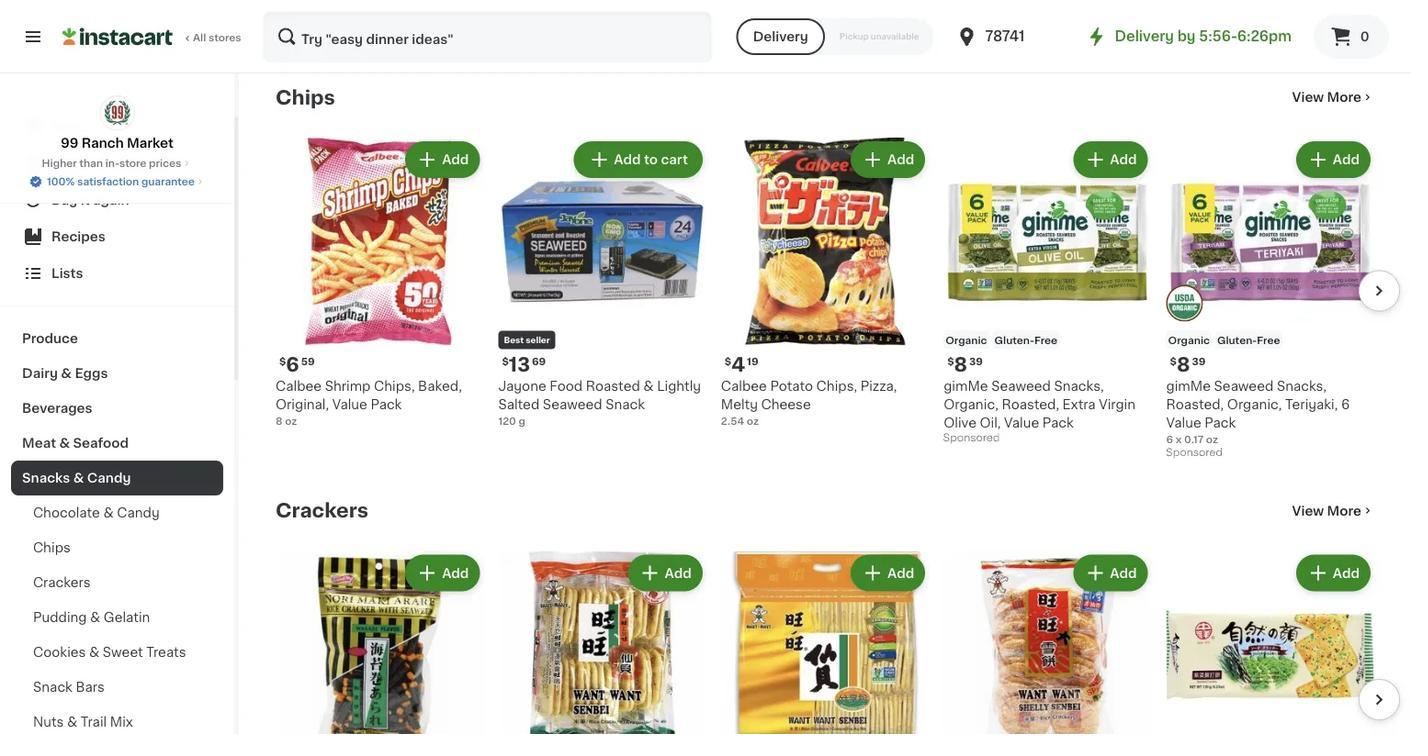 Task type: vqa. For each thing, say whether or not it's contained in the screenshot.
THANKSGIVING link
no



Task type: locate. For each thing, give the bounding box(es) containing it.
delivery by 5:56-6:26pm link
[[1085, 26, 1292, 48]]

$ down best in the left of the page
[[502, 357, 509, 367]]

calbee up original,
[[276, 380, 322, 393]]

2 horizontal spatial value
[[1166, 417, 1201, 430]]

1 horizontal spatial roasted,
[[1166, 399, 1224, 411]]

candy down seafood
[[87, 472, 131, 485]]

$ left 59
[[279, 357, 286, 367]]

oz
[[285, 417, 297, 427], [747, 417, 759, 427], [1206, 435, 1218, 445]]

chips, left the 'baked,'
[[374, 380, 415, 393]]

seaweed inside gimme seaweed snacks, organic, roasted, extra virgin olive oil, value pack
[[991, 380, 1051, 393]]

recipes link
[[11, 219, 223, 255]]

1 gimme from the left
[[944, 380, 988, 393]]

chips link
[[276, 87, 335, 109], [11, 531, 223, 566]]

chips, left the pizza,
[[816, 380, 857, 393]]

1 vertical spatial view more
[[1292, 505, 1361, 518]]

sponsored badge image for gimme seaweed snacks, organic, roasted, extra virgin olive oil, value pack
[[944, 434, 999, 445]]

sweet
[[103, 647, 143, 660]]

1 chips, from the left
[[374, 380, 415, 393]]

6
[[286, 356, 299, 375], [1341, 399, 1350, 411], [1166, 435, 1173, 445]]

organic, left the teriyaki,
[[1227, 399, 1282, 411]]

satisfaction
[[77, 177, 139, 187]]

0 horizontal spatial organic gluten-free
[[945, 336, 1057, 346]]

39 down item badge icon
[[1192, 357, 1206, 367]]

1 view more from the top
[[1292, 91, 1361, 104]]

1 horizontal spatial snacks,
[[1277, 380, 1327, 393]]

gluten- up gimme seaweed snacks, roasted, organic, teriyaki, 6 value pack 6 x 0.17 oz
[[1217, 336, 1257, 346]]

2 horizontal spatial oz
[[1206, 435, 1218, 445]]

$ up the olive
[[947, 357, 954, 367]]

$ for gimme seaweed snacks, organic, roasted, extra virgin olive oil, value pack
[[947, 357, 954, 367]]

delivery button
[[736, 18, 825, 55]]

0 horizontal spatial seaweed
[[543, 399, 602, 411]]

organic gluten-free up gimme seaweed snacks, organic, roasted, extra virgin olive oil, value pack
[[945, 336, 1057, 346]]

39
[[969, 357, 983, 367], [1192, 357, 1206, 367]]

item carousel region containing 6
[[276, 131, 1400, 471]]

0 horizontal spatial value
[[332, 399, 367, 411]]

0 horizontal spatial oz
[[285, 417, 297, 427]]

0 horizontal spatial gimme
[[944, 380, 988, 393]]

gimme
[[944, 380, 988, 393], [1166, 380, 1211, 393]]

1 horizontal spatial pack
[[1042, 417, 1074, 430]]

2 organic from the left
[[1168, 336, 1210, 346]]

1 vertical spatial chips link
[[11, 531, 223, 566]]

organic down item badge icon
[[1168, 336, 1210, 346]]

value
[[332, 399, 367, 411], [1004, 417, 1039, 430], [1166, 417, 1201, 430]]

$ inside $ 4 19
[[725, 357, 731, 367]]

1 vertical spatial more
[[1327, 505, 1361, 518]]

1 horizontal spatial calbee
[[721, 380, 767, 393]]

all stores link
[[62, 11, 243, 62]]

add
[[442, 154, 469, 167], [614, 154, 641, 167], [887, 154, 914, 167], [1110, 154, 1137, 167], [1333, 154, 1360, 167], [442, 568, 469, 581], [665, 568, 692, 581], [887, 568, 914, 581], [1110, 568, 1137, 581], [1333, 568, 1360, 581]]

None search field
[[263, 11, 713, 62]]

2 horizontal spatial pack
[[1205, 417, 1236, 430]]

8 inside calbee shrimp chips, baked, original, value pack 8 oz
[[276, 417, 282, 427]]

99
[[61, 137, 78, 150]]

snacks
[[22, 472, 70, 485]]

organic up the olive
[[945, 336, 987, 346]]

oz down original,
[[285, 417, 297, 427]]

& for nuts & trail mix
[[67, 717, 77, 729]]

4 $ from the left
[[947, 357, 954, 367]]

0 vertical spatial item carousel region
[[276, 131, 1400, 471]]

snacks, for extra
[[1054, 380, 1104, 393]]

0 horizontal spatial calbee
[[276, 380, 322, 393]]

2 $ 8 39 from the left
[[1170, 356, 1206, 375]]

delivery for delivery by 5:56-6:26pm
[[1115, 30, 1174, 43]]

oz inside calbee potato chips, pizza, melty cheese 2.54 oz
[[747, 417, 759, 427]]

0 vertical spatial crackers link
[[276, 501, 368, 523]]

2 organic gluten-free from the left
[[1168, 336, 1280, 346]]

& left gelatin
[[90, 612, 100, 625]]

food
[[550, 380, 583, 393]]

higher
[[42, 158, 77, 169]]

view for chips
[[1292, 91, 1324, 104]]

1 gluten- from the left
[[995, 336, 1034, 346]]

0 horizontal spatial $ 8 39
[[947, 356, 983, 375]]

13
[[509, 356, 530, 375]]

gimme inside gimme seaweed snacks, roasted, organic, teriyaki, 6 value pack 6 x 0.17 oz
[[1166, 380, 1211, 393]]

view more link for crackers
[[1292, 502, 1374, 521]]

market
[[127, 137, 174, 150]]

1 view more link from the top
[[1292, 89, 1374, 107]]

2 gluten- from the left
[[1217, 336, 1257, 346]]

8 down item badge icon
[[1177, 356, 1190, 375]]

& right meat
[[59, 437, 70, 450]]

& left trail at the left bottom
[[67, 717, 77, 729]]

view
[[1292, 91, 1324, 104], [1292, 505, 1324, 518]]

$ 8 39
[[947, 356, 983, 375], [1170, 356, 1206, 375]]

& left eggs
[[61, 367, 72, 380]]

seaweed for roasted,
[[991, 380, 1051, 393]]

1 organic gluten-free from the left
[[945, 336, 1057, 346]]

recipes
[[51, 231, 105, 243]]

100%
[[47, 177, 75, 187]]

Search field
[[265, 13, 711, 61]]

2 organic, from the left
[[1227, 399, 1282, 411]]

gimme up the olive
[[944, 380, 988, 393]]

candy down the snacks & candy link
[[117, 507, 160, 520]]

1 $ from the left
[[279, 357, 286, 367]]

roasted, inside gimme seaweed snacks, roasted, organic, teriyaki, 6 value pack 6 x 0.17 oz
[[1166, 399, 1224, 411]]

0 horizontal spatial organic
[[945, 336, 987, 346]]

snacks, inside gimme seaweed snacks, roasted, organic, teriyaki, 6 value pack 6 x 0.17 oz
[[1277, 380, 1327, 393]]

39 for gimme seaweed snacks, organic, roasted, extra virgin olive oil, value pack
[[969, 357, 983, 367]]

snack bars link
[[11, 671, 223, 706]]

beverages link
[[11, 391, 223, 426]]

all stores
[[193, 33, 241, 43]]

gimme up 0.17
[[1166, 380, 1211, 393]]

melty
[[721, 399, 758, 411]]

$ down item badge icon
[[1170, 357, 1177, 367]]

1 horizontal spatial $ 8 39
[[1170, 356, 1206, 375]]

1 vertical spatial view
[[1292, 505, 1324, 518]]

&
[[61, 367, 72, 380], [643, 380, 654, 393], [59, 437, 70, 450], [73, 472, 84, 485], [103, 507, 114, 520], [90, 612, 100, 625], [89, 647, 99, 660], [67, 717, 77, 729]]

add button
[[407, 144, 478, 177], [852, 144, 923, 177], [1075, 144, 1146, 177], [1298, 144, 1369, 177], [407, 558, 478, 591], [630, 558, 701, 591], [852, 558, 923, 591], [1075, 558, 1146, 591], [1298, 558, 1369, 591]]

99 ranch market
[[61, 137, 174, 150]]

2 view from the top
[[1292, 505, 1324, 518]]

delivery by 5:56-6:26pm
[[1115, 30, 1292, 43]]

snacks, up the teriyaki,
[[1277, 380, 1327, 393]]

gluten- up gimme seaweed snacks, organic, roasted, extra virgin olive oil, value pack
[[995, 336, 1034, 346]]

more
[[1327, 91, 1361, 104], [1327, 505, 1361, 518]]

value down shrimp
[[332, 399, 367, 411]]

2 gimme from the left
[[1166, 380, 1211, 393]]

1 vertical spatial chips
[[33, 542, 71, 555]]

0 vertical spatial 6
[[286, 356, 299, 375]]

value inside calbee shrimp chips, baked, original, value pack 8 oz
[[332, 399, 367, 411]]

2 vertical spatial sponsored badge image
[[1166, 449, 1222, 459]]

snacks & candy link
[[11, 461, 223, 496]]

seaweed
[[991, 380, 1051, 393], [1214, 380, 1274, 393], [543, 399, 602, 411]]

0 vertical spatial view more
[[1292, 91, 1361, 104]]

1 vertical spatial view more link
[[1292, 502, 1374, 521]]

snack inside jayone food roasted & lightly salted seaweed snack 120 g
[[606, 399, 645, 411]]

6 left 'x'
[[1166, 435, 1173, 445]]

1 view from the top
[[1292, 91, 1324, 104]]

1 horizontal spatial chips link
[[276, 87, 335, 109]]

39 up oil,
[[969, 357, 983, 367]]

delivery
[[1115, 30, 1174, 43], [753, 30, 808, 43]]

$ 8 39 down item badge icon
[[1170, 356, 1206, 375]]

0 horizontal spatial delivery
[[753, 30, 808, 43]]

0 horizontal spatial snacks,
[[1054, 380, 1104, 393]]

chocolate
[[33, 507, 100, 520]]

2 view more from the top
[[1292, 505, 1361, 518]]

1 horizontal spatial delivery
[[1115, 30, 1174, 43]]

seaweed inside gimme seaweed snacks, roasted, organic, teriyaki, 6 value pack 6 x 0.17 oz
[[1214, 380, 1274, 393]]

6 left 59
[[286, 356, 299, 375]]

$ inside $ 13 69
[[502, 357, 509, 367]]

1 free from the left
[[1034, 336, 1057, 346]]

$ 13 69
[[502, 356, 546, 375]]

2 horizontal spatial seaweed
[[1214, 380, 1274, 393]]

2 horizontal spatial 8
[[1177, 356, 1190, 375]]

oz right 2.54
[[747, 417, 759, 427]]

0 horizontal spatial 6
[[286, 356, 299, 375]]

2 $ from the left
[[502, 357, 509, 367]]

1 horizontal spatial oz
[[747, 417, 759, 427]]

chips, inside calbee shrimp chips, baked, original, value pack 8 oz
[[374, 380, 415, 393]]

organic, inside gimme seaweed snacks, roasted, organic, teriyaki, 6 value pack 6 x 0.17 oz
[[1227, 399, 1282, 411]]

6 right the teriyaki,
[[1341, 399, 1350, 411]]

candy inside the snacks & candy link
[[87, 472, 131, 485]]

pudding & gelatin link
[[11, 601, 223, 636]]

organic,
[[944, 399, 998, 411], [1227, 399, 1282, 411]]

chips, inside calbee potato chips, pizza, melty cheese 2.54 oz
[[816, 380, 857, 393]]

prices
[[149, 158, 181, 169]]

candy inside chocolate & candy link
[[117, 507, 160, 520]]

1 horizontal spatial seaweed
[[991, 380, 1051, 393]]

0 vertical spatial snack
[[606, 399, 645, 411]]

2 vertical spatial 6
[[1166, 435, 1173, 445]]

1 horizontal spatial organic
[[1168, 336, 1210, 346]]

2 more from the top
[[1327, 505, 1361, 518]]

organic
[[945, 336, 987, 346], [1168, 336, 1210, 346]]

8
[[954, 356, 967, 375], [1177, 356, 1190, 375], [276, 417, 282, 427]]

1 horizontal spatial organic,
[[1227, 399, 1282, 411]]

roasted, up 0.17
[[1166, 399, 1224, 411]]

1 calbee from the left
[[276, 380, 322, 393]]

1 horizontal spatial value
[[1004, 417, 1039, 430]]

8 up the olive
[[954, 356, 967, 375]]

value right oil,
[[1004, 417, 1039, 430]]

0 vertical spatial candy
[[87, 472, 131, 485]]

roasted, inside gimme seaweed snacks, organic, roasted, extra virgin olive oil, value pack
[[1002, 399, 1059, 411]]

view more link
[[1292, 89, 1374, 107], [1292, 502, 1374, 521]]

1 vertical spatial item carousel region
[[250, 545, 1400, 735]]

shrimp
[[325, 380, 371, 393]]

0 vertical spatial view more link
[[1292, 89, 1374, 107]]

1 horizontal spatial snack
[[606, 399, 645, 411]]

gimme inside gimme seaweed snacks, organic, roasted, extra virgin olive oil, value pack
[[944, 380, 988, 393]]

sponsored badge image
[[944, 30, 999, 40], [944, 434, 999, 445], [1166, 449, 1222, 459]]

1 horizontal spatial free
[[1257, 336, 1280, 346]]

$ 8 39 for gimme seaweed snacks, roasted, organic, teriyaki, 6 value pack
[[1170, 356, 1206, 375]]

calbee shrimp chips, baked, original, value pack 8 oz
[[276, 380, 462, 427]]

0 horizontal spatial organic,
[[944, 399, 998, 411]]

best seller
[[504, 337, 550, 345]]

0 horizontal spatial snack
[[33, 682, 72, 695]]

0 vertical spatial chips
[[276, 88, 335, 107]]

1 organic, from the left
[[944, 399, 998, 411]]

cookies & sweet treats
[[33, 647, 186, 660]]

1 horizontal spatial gimme
[[1166, 380, 1211, 393]]

1 more from the top
[[1327, 91, 1361, 104]]

2 calbee from the left
[[721, 380, 767, 393]]

0 horizontal spatial chips
[[33, 542, 71, 555]]

2 39 from the left
[[1192, 357, 1206, 367]]

1 horizontal spatial 39
[[1192, 357, 1206, 367]]

0 horizontal spatial 8
[[276, 417, 282, 427]]

1 horizontal spatial crackers
[[276, 502, 368, 521]]

calbee up melty
[[721, 380, 767, 393]]

$ 8 39 up the olive
[[947, 356, 983, 375]]

& left sweet
[[89, 647, 99, 660]]

0 horizontal spatial roasted,
[[1002, 399, 1059, 411]]

delivery inside button
[[753, 30, 808, 43]]

more for chips
[[1327, 91, 1361, 104]]

by
[[1177, 30, 1196, 43]]

organic gluten-free down item badge icon
[[1168, 336, 1280, 346]]

view more for chips
[[1292, 91, 1361, 104]]

roasted, left extra
[[1002, 399, 1059, 411]]

view more for crackers
[[1292, 505, 1361, 518]]

& down the snacks & candy link
[[103, 507, 114, 520]]

snacks, inside gimme seaweed snacks, organic, roasted, extra virgin olive oil, value pack
[[1054, 380, 1104, 393]]

product group containing 4
[[721, 138, 929, 429]]

organic gluten-free
[[945, 336, 1057, 346], [1168, 336, 1280, 346]]

chocolate & candy
[[33, 507, 160, 520]]

snacks, up extra
[[1054, 380, 1104, 393]]

product group
[[944, 0, 1152, 45], [276, 138, 484, 429], [498, 138, 706, 429], [721, 138, 929, 429], [944, 138, 1152, 449], [1166, 138, 1374, 464], [276, 552, 484, 735], [498, 552, 706, 735], [721, 552, 929, 735], [944, 552, 1152, 735], [1166, 552, 1374, 735]]

snack up the nuts
[[33, 682, 72, 695]]

cart
[[661, 154, 688, 167]]

free up gimme seaweed snacks, roasted, organic, teriyaki, 6 value pack 6 x 0.17 oz
[[1257, 336, 1280, 346]]

1 vertical spatial crackers link
[[11, 566, 223, 601]]

8 down original,
[[276, 417, 282, 427]]

calbee inside calbee shrimp chips, baked, original, value pack 8 oz
[[276, 380, 322, 393]]

$ for calbee shrimp chips, baked, original, value pack
[[279, 357, 286, 367]]

$ inside the '$ 6 59'
[[279, 357, 286, 367]]

0
[[1360, 30, 1369, 43]]

value up 'x'
[[1166, 417, 1201, 430]]

2 snacks, from the left
[[1277, 380, 1327, 393]]

1 vertical spatial candy
[[117, 507, 160, 520]]

free up gimme seaweed snacks, organic, roasted, extra virgin olive oil, value pack
[[1034, 336, 1057, 346]]

0 horizontal spatial chips,
[[374, 380, 415, 393]]

3 $ from the left
[[725, 357, 731, 367]]

snack down roasted
[[606, 399, 645, 411]]

0 vertical spatial more
[[1327, 91, 1361, 104]]

organic, up the olive
[[944, 399, 998, 411]]

2 horizontal spatial 6
[[1341, 399, 1350, 411]]

item carousel region containing add
[[250, 545, 1400, 735]]

ranch
[[81, 137, 124, 150]]

1 $ 8 39 from the left
[[947, 356, 983, 375]]

cookies
[[33, 647, 86, 660]]

& for chocolate & candy
[[103, 507, 114, 520]]

item carousel region for crackers
[[250, 545, 1400, 735]]

mix
[[110, 717, 133, 729]]

1 horizontal spatial organic gluten-free
[[1168, 336, 1280, 346]]

0 horizontal spatial free
[[1034, 336, 1057, 346]]

calbee inside calbee potato chips, pizza, melty cheese 2.54 oz
[[721, 380, 767, 393]]

0 vertical spatial view
[[1292, 91, 1324, 104]]

0 horizontal spatial gluten-
[[995, 336, 1034, 346]]

1 horizontal spatial 8
[[954, 356, 967, 375]]

& right snacks
[[73, 472, 84, 485]]

99 ranch market logo image
[[100, 96, 135, 130]]

2 chips, from the left
[[816, 380, 857, 393]]

1 snacks, from the left
[[1054, 380, 1104, 393]]

item carousel region
[[276, 131, 1400, 471], [250, 545, 1400, 735]]

2 roasted, from the left
[[1166, 399, 1224, 411]]

1 39 from the left
[[969, 357, 983, 367]]

snack
[[606, 399, 645, 411], [33, 682, 72, 695]]

crackers
[[276, 502, 368, 521], [33, 577, 91, 590]]

meat
[[22, 437, 56, 450]]

1 vertical spatial sponsored badge image
[[944, 434, 999, 445]]

$ left "19"
[[725, 357, 731, 367]]

2 view more link from the top
[[1292, 502, 1374, 521]]

5 $ from the left
[[1170, 357, 1177, 367]]

0 horizontal spatial pack
[[371, 399, 402, 411]]

0 horizontal spatial crackers
[[33, 577, 91, 590]]

1 horizontal spatial chips,
[[816, 380, 857, 393]]

crackers link
[[276, 501, 368, 523], [11, 566, 223, 601]]

product group containing 13
[[498, 138, 706, 429]]

1 roasted, from the left
[[1002, 399, 1059, 411]]

& left lightly
[[643, 380, 654, 393]]

oz right 0.17
[[1206, 435, 1218, 445]]

oz inside calbee shrimp chips, baked, original, value pack 8 oz
[[285, 417, 297, 427]]

1 horizontal spatial gluten-
[[1217, 336, 1257, 346]]

0 horizontal spatial 39
[[969, 357, 983, 367]]

value inside gimme seaweed snacks, roasted, organic, teriyaki, 6 value pack 6 x 0.17 oz
[[1166, 417, 1201, 430]]

gimme for gimme seaweed snacks, roasted, organic, teriyaki, 6 value pack 6 x 0.17 oz
[[1166, 380, 1211, 393]]



Task type: describe. For each thing, give the bounding box(es) containing it.
item carousel region for chips
[[276, 131, 1400, 471]]

& for dairy & eggs
[[61, 367, 72, 380]]

product group containing 6
[[276, 138, 484, 429]]

potato
[[770, 380, 813, 393]]

all
[[193, 33, 206, 43]]

meat & seafood
[[22, 437, 129, 450]]

best
[[504, 337, 524, 345]]

add inside button
[[614, 154, 641, 167]]

beverages
[[22, 402, 92, 415]]

calbee for 4
[[721, 380, 767, 393]]

$ 6 59
[[279, 356, 315, 375]]

buy
[[51, 194, 78, 207]]

trail
[[81, 717, 107, 729]]

dairy & eggs
[[22, 367, 108, 380]]

59
[[301, 357, 315, 367]]

& for snacks & candy
[[73, 472, 84, 485]]

0 horizontal spatial chips link
[[11, 531, 223, 566]]

original,
[[276, 399, 329, 411]]

service type group
[[736, 18, 934, 55]]

again
[[93, 194, 129, 207]]

pudding & gelatin
[[33, 612, 150, 625]]

view for crackers
[[1292, 505, 1324, 518]]

candy for chocolate & candy
[[117, 507, 160, 520]]

0 vertical spatial sponsored badge image
[[944, 30, 999, 40]]

candy for snacks & candy
[[87, 472, 131, 485]]

snack bars
[[33, 682, 105, 695]]

seaweed for organic,
[[1214, 380, 1274, 393]]

78741 button
[[956, 11, 1066, 62]]

& for cookies & sweet treats
[[89, 647, 99, 660]]

2.54
[[721, 417, 744, 427]]

1 horizontal spatial 6
[[1166, 435, 1173, 445]]

seaweed inside jayone food roasted & lightly salted seaweed snack 120 g
[[543, 399, 602, 411]]

pack inside calbee shrimp chips, baked, original, value pack 8 oz
[[371, 399, 402, 411]]

guarantee
[[141, 177, 195, 187]]

add to cart
[[614, 154, 688, 167]]

1 vertical spatial 6
[[1341, 399, 1350, 411]]

& for pudding & gelatin
[[90, 612, 100, 625]]

shop
[[51, 120, 86, 133]]

seller
[[526, 337, 550, 345]]

calbee for 6
[[276, 380, 322, 393]]

higher than in-store prices link
[[42, 156, 192, 171]]

nuts
[[33, 717, 64, 729]]

to
[[644, 154, 658, 167]]

100% satisfaction guarantee
[[47, 177, 195, 187]]

oz inside gimme seaweed snacks, roasted, organic, teriyaki, 6 value pack 6 x 0.17 oz
[[1206, 435, 1218, 445]]

lists link
[[11, 255, 223, 292]]

organic, inside gimme seaweed snacks, organic, roasted, extra virgin olive oil, value pack
[[944, 399, 998, 411]]

pizza,
[[861, 380, 897, 393]]

buy it again
[[51, 194, 129, 207]]

nuts & trail mix
[[33, 717, 133, 729]]

sponsored badge image for gimme seaweed snacks, roasted, organic, teriyaki, 6 value pack
[[1166, 449, 1222, 459]]

100% satisfaction guarantee button
[[29, 171, 206, 189]]

69
[[532, 357, 546, 367]]

0 vertical spatial chips link
[[276, 87, 335, 109]]

baked,
[[418, 380, 462, 393]]

stores
[[208, 33, 241, 43]]

produce link
[[11, 322, 223, 356]]

8 for gimme seaweed snacks, organic, roasted, extra virgin olive oil, value pack
[[954, 356, 967, 375]]

it
[[81, 194, 90, 207]]

$ for gimme seaweed snacks, roasted, organic, teriyaki, 6 value pack
[[1170, 357, 1177, 367]]

gimme seaweed snacks, roasted, organic, teriyaki, 6 value pack 6 x 0.17 oz
[[1166, 380, 1350, 445]]

value inside gimme seaweed snacks, organic, roasted, extra virgin olive oil, value pack
[[1004, 417, 1039, 430]]

1 horizontal spatial chips
[[276, 88, 335, 107]]

view more link for chips
[[1292, 89, 1374, 107]]

1 organic from the left
[[945, 336, 987, 346]]

than
[[79, 158, 103, 169]]

olive
[[944, 417, 976, 430]]

jayone
[[498, 380, 546, 393]]

store
[[119, 158, 146, 169]]

gimme seaweed snacks, organic, roasted, extra virgin olive oil, value pack
[[944, 380, 1135, 430]]

4
[[731, 356, 745, 375]]

roasted
[[586, 380, 640, 393]]

deals link
[[11, 145, 223, 182]]

& for meat & seafood
[[59, 437, 70, 450]]

nuts & trail mix link
[[11, 706, 223, 735]]

5:56-
[[1199, 30, 1237, 43]]

6 inside product group
[[286, 356, 299, 375]]

0 horizontal spatial crackers link
[[11, 566, 223, 601]]

higher than in-store prices
[[42, 158, 181, 169]]

& inside jayone food roasted & lightly salted seaweed snack 120 g
[[643, 380, 654, 393]]

extra
[[1063, 399, 1096, 411]]

0.17
[[1184, 435, 1204, 445]]

$ 4 19
[[725, 356, 758, 375]]

dairy
[[22, 367, 58, 380]]

78741
[[985, 30, 1025, 43]]

buy it again link
[[11, 182, 223, 219]]

$ for jayone food roasted & lightly salted seaweed snack
[[502, 357, 509, 367]]

6:26pm
[[1237, 30, 1292, 43]]

lists
[[51, 267, 83, 280]]

gelatin
[[104, 612, 150, 625]]

120
[[498, 417, 516, 427]]

cookies & sweet treats link
[[11, 636, 223, 671]]

gimme for gimme seaweed snacks, organic, roasted, extra virgin olive oil, value pack
[[944, 380, 988, 393]]

more for crackers
[[1327, 505, 1361, 518]]

shop link
[[11, 108, 223, 145]]

lightly
[[657, 380, 701, 393]]

19
[[747, 357, 758, 367]]

0 vertical spatial crackers
[[276, 502, 368, 521]]

item badge image
[[1166, 286, 1203, 322]]

chips, for 4
[[816, 380, 857, 393]]

1 horizontal spatial crackers link
[[276, 501, 368, 523]]

$ 8 39 for gimme seaweed snacks, organic, roasted, extra virgin olive oil, value pack
[[947, 356, 983, 375]]

bars
[[76, 682, 105, 695]]

snacks & candy
[[22, 472, 131, 485]]

8 for gimme seaweed snacks, roasted, organic, teriyaki, 6 value pack
[[1177, 356, 1190, 375]]

eggs
[[75, 367, 108, 380]]

delivery for delivery
[[753, 30, 808, 43]]

instacart logo image
[[62, 26, 173, 48]]

1 vertical spatial snack
[[33, 682, 72, 695]]

meat & seafood link
[[11, 426, 223, 461]]

cheese
[[761, 399, 811, 411]]

0 button
[[1314, 15, 1389, 59]]

produce
[[22, 333, 78, 345]]

virgin
[[1099, 399, 1135, 411]]

1 vertical spatial crackers
[[33, 577, 91, 590]]

jayone food roasted & lightly salted seaweed snack 120 g
[[498, 380, 701, 427]]

39 for gimme seaweed snacks, roasted, organic, teriyaki, 6 value pack
[[1192, 357, 1206, 367]]

pack inside gimme seaweed snacks, roasted, organic, teriyaki, 6 value pack 6 x 0.17 oz
[[1205, 417, 1236, 430]]

snacks, for teriyaki,
[[1277, 380, 1327, 393]]

g
[[519, 417, 525, 427]]

dairy & eggs link
[[11, 356, 223, 391]]

$ for calbee potato chips, pizza, melty cheese
[[725, 357, 731, 367]]

deals
[[51, 157, 89, 170]]

pack inside gimme seaweed snacks, organic, roasted, extra virgin olive oil, value pack
[[1042, 417, 1074, 430]]

calbee potato chips, pizza, melty cheese 2.54 oz
[[721, 380, 897, 427]]

chips, for 6
[[374, 380, 415, 393]]

x
[[1176, 435, 1182, 445]]

2 free from the left
[[1257, 336, 1280, 346]]

salted
[[498, 399, 540, 411]]



